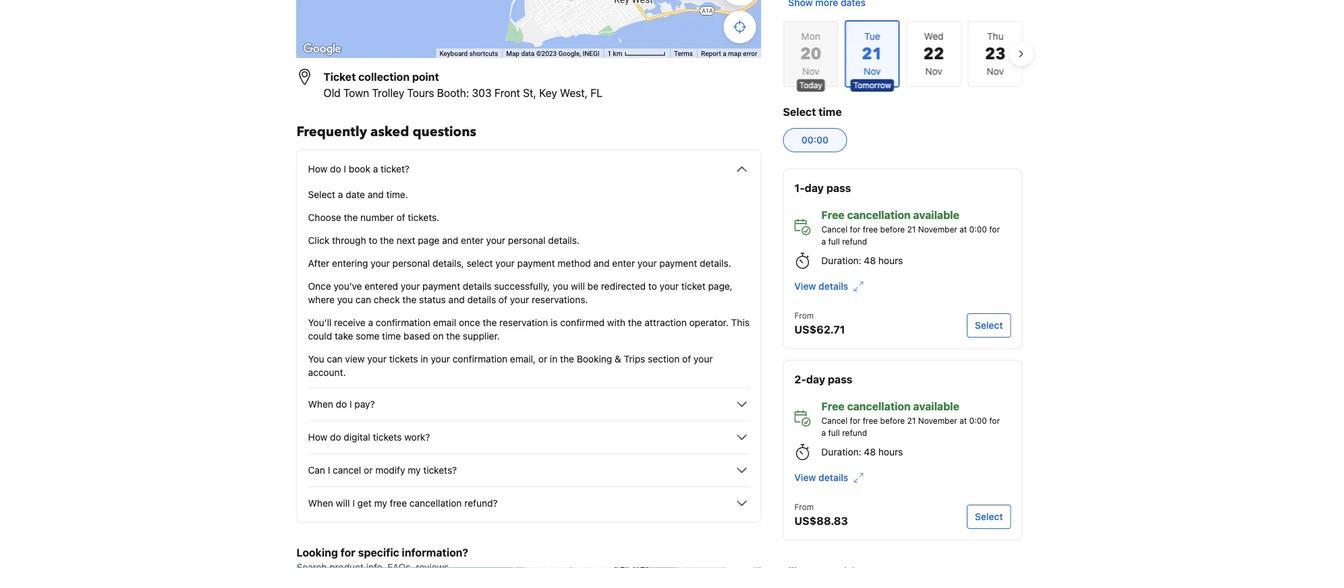 Task type: vqa. For each thing, say whether or not it's contained in the screenshot.
CFA
no



Task type: describe. For each thing, give the bounding box(es) containing it.
refund for 1-day pass
[[842, 237, 867, 246]]

tickets inside dropdown button
[[373, 432, 402, 443]]

be
[[587, 281, 598, 292]]

receive
[[334, 317, 366, 329]]

tickets inside you can view your tickets in your confirmation email, or in the booking & trips section of your account.
[[389, 354, 418, 365]]

email,
[[510, 354, 536, 365]]

when for when will i get my free cancellation refund?
[[308, 498, 333, 509]]

the up supplier.
[[483, 317, 497, 329]]

us$62.71
[[794, 324, 845, 336]]

when do i pay?
[[308, 399, 375, 410]]

select button for us$88.83
[[967, 505, 1011, 530]]

before for 2-day pass
[[880, 416, 905, 426]]

based
[[404, 331, 430, 342]]

how for how do digital tickets work?
[[308, 432, 327, 443]]

can
[[308, 465, 325, 476]]

refund?
[[464, 498, 498, 509]]

2-day pass
[[794, 373, 852, 386]]

from us$88.83
[[794, 503, 848, 528]]

1 in from the left
[[421, 354, 428, 365]]

refund for 2-day pass
[[842, 428, 867, 438]]

front
[[494, 87, 520, 100]]

00:00
[[802, 135, 829, 146]]

modify
[[375, 465, 405, 476]]

mon 20 nov today
[[799, 31, 822, 90]]

1 horizontal spatial personal
[[508, 235, 546, 246]]

number
[[360, 212, 394, 223]]

when will i get my free cancellation refund?
[[308, 498, 498, 509]]

1 vertical spatial personal
[[392, 258, 430, 269]]

get
[[357, 498, 372, 509]]

booking
[[577, 354, 612, 365]]

shortcuts
[[469, 50, 498, 58]]

the up through
[[344, 212, 358, 223]]

the right on
[[446, 331, 460, 342]]

your right select
[[495, 258, 515, 269]]

do for pay?
[[336, 399, 347, 410]]

how do i book a ticket? button
[[308, 161, 750, 177]]

ticket?
[[381, 164, 410, 175]]

report
[[701, 50, 721, 58]]

to inside once you've entered your payment details successfully, you will be redirected to your ticket page, where you can check the status and details of your reservations.
[[648, 281, 657, 292]]

could
[[308, 331, 332, 342]]

free cancellation available cancel for free before 21 november at 0:00 for a full refund for 2-day pass
[[821, 400, 1000, 438]]

full for 2-day pass
[[828, 428, 840, 438]]

available for 2-day pass
[[913, 400, 959, 413]]

data
[[521, 50, 535, 58]]

pass for 2-day pass
[[828, 373, 852, 386]]

report a map error
[[701, 50, 757, 58]]

1-day pass
[[794, 182, 851, 195]]

full for 1-day pass
[[828, 237, 840, 246]]

your up entered
[[371, 258, 390, 269]]

terms link
[[674, 50, 693, 58]]

status
[[419, 295, 446, 306]]

a inside you'll receive a confirmation email once the reservation is confirmed with the attraction operator. this could take some time based on the supplier.
[[368, 317, 373, 329]]

select inside how do i book a ticket? element
[[308, 189, 335, 200]]

confirmation inside you can view your tickets in your confirmation email, or in the booking & trips section of your account.
[[453, 354, 507, 365]]

when for when do i pay?
[[308, 399, 333, 410]]

your up status on the bottom left
[[401, 281, 420, 292]]

old
[[324, 87, 341, 100]]

i inside can i cancel or modify my tickets? dropdown button
[[328, 465, 330, 476]]

you've
[[334, 281, 362, 292]]

0 vertical spatial my
[[408, 465, 421, 476]]

entered
[[365, 281, 398, 292]]

region containing 20
[[772, 15, 1033, 93]]

a inside dropdown button
[[373, 164, 378, 175]]

how do i book a ticket?
[[308, 164, 410, 175]]

once
[[459, 317, 480, 329]]

choose
[[308, 212, 341, 223]]

page
[[418, 235, 440, 246]]

select button for us$62.71
[[967, 314, 1011, 338]]

details up "once"
[[467, 295, 496, 306]]

map
[[506, 50, 520, 58]]

map data ©2023 google, inegi
[[506, 50, 600, 58]]

free cancellation available cancel for free before 21 november at 0:00 for a full refund for 1-day pass
[[821, 209, 1000, 246]]

view
[[345, 354, 365, 365]]

after entering your personal details, select your payment method and enter your payment details.
[[308, 258, 731, 269]]

available for 1-day pass
[[913, 209, 959, 222]]

from for us$62.71
[[794, 311, 814, 321]]

town
[[343, 87, 369, 100]]

of inside you can view your tickets in your confirmation email, or in the booking & trips section of your account.
[[682, 354, 691, 365]]

questions
[[413, 123, 476, 141]]

tickets.
[[408, 212, 439, 223]]

with
[[607, 317, 625, 329]]

inegi
[[583, 50, 600, 58]]

0 horizontal spatial enter
[[461, 235, 484, 246]]

trips
[[624, 354, 645, 365]]

method
[[558, 258, 591, 269]]

date
[[346, 189, 365, 200]]

asked
[[370, 123, 409, 141]]

select time
[[783, 106, 842, 118]]

through
[[332, 235, 366, 246]]

confirmation inside you'll receive a confirmation email once the reservation is confirmed with the attraction operator. this could take some time based on the supplier.
[[376, 317, 431, 329]]

do for tickets
[[330, 432, 341, 443]]

page,
[[708, 281, 733, 292]]

take
[[335, 331, 353, 342]]

day for 2-
[[806, 373, 825, 386]]

next
[[397, 235, 415, 246]]

the left next
[[380, 235, 394, 246]]

cancellation inside when will i get my free cancellation refund? dropdown button
[[410, 498, 462, 509]]

i for get
[[352, 498, 355, 509]]

information?
[[402, 547, 468, 560]]

view for us$62.71
[[794, 281, 816, 292]]

view for us$88.83
[[794, 473, 816, 484]]

duration: 48 hours for us$62.71
[[821, 255, 903, 267]]

or inside you can view your tickets in your confirmation email, or in the booking & trips section of your account.
[[538, 354, 547, 365]]

1 horizontal spatial you
[[553, 281, 568, 292]]

book
[[349, 164, 370, 175]]

choose the number of tickets.
[[308, 212, 439, 223]]

west,
[[560, 87, 588, 100]]

and right date
[[368, 189, 384, 200]]

when do i pay? button
[[308, 397, 750, 413]]

your right view
[[367, 354, 387, 365]]

november for 1-day pass
[[918, 225, 957, 234]]

how for how do i book a ticket?
[[308, 164, 327, 175]]

hours for us$88.83
[[878, 447, 903, 458]]

do for book
[[330, 164, 341, 175]]

collection
[[358, 71, 410, 83]]

free for 2-day pass
[[821, 400, 845, 413]]

cancel for 2-day pass
[[821, 416, 848, 426]]

a left date
[[338, 189, 343, 200]]

error
[[743, 50, 757, 58]]

1 horizontal spatial enter
[[612, 258, 635, 269]]

time inside you'll receive a confirmation email once the reservation is confirmed with the attraction operator. this could take some time based on the supplier.
[[382, 331, 401, 342]]

your down operator.
[[694, 354, 713, 365]]

click
[[308, 235, 329, 246]]

looking for specific information?
[[297, 547, 468, 560]]

your down successfully,
[[510, 295, 529, 306]]

reservations.
[[532, 295, 588, 306]]

will inside dropdown button
[[336, 498, 350, 509]]

2 horizontal spatial payment
[[659, 258, 697, 269]]

how do digital tickets work? button
[[308, 430, 750, 446]]

supplier.
[[463, 331, 500, 342]]

booth:
[[437, 87, 469, 100]]

on
[[433, 331, 444, 342]]

how do digital tickets work?
[[308, 432, 430, 443]]

specific
[[358, 547, 399, 560]]

work?
[[404, 432, 430, 443]]

0:00 for 1-day pass
[[969, 225, 987, 234]]

cancellation for 2-day pass
[[847, 400, 911, 413]]

frequently asked questions
[[297, 123, 476, 141]]

today
[[799, 81, 822, 90]]

keyboard shortcuts
[[440, 50, 498, 58]]

1 vertical spatial details.
[[700, 258, 731, 269]]

23
[[985, 43, 1005, 65]]

you
[[308, 354, 324, 365]]

will inside once you've entered your payment details successfully, you will be redirected to your ticket page, where you can check the status and details of your reservations.
[[571, 281, 585, 292]]

48 for us$88.83
[[864, 447, 876, 458]]



Task type: locate. For each thing, give the bounding box(es) containing it.
fl
[[591, 87, 602, 100]]

km
[[613, 50, 622, 58]]

enter up select
[[461, 235, 484, 246]]

i inside when will i get my free cancellation refund? dropdown button
[[352, 498, 355, 509]]

i inside how do i book a ticket? dropdown button
[[344, 164, 346, 175]]

my right modify
[[408, 465, 421, 476]]

you up reservations.
[[553, 281, 568, 292]]

can inside you can view your tickets in your confirmation email, or in the booking & trips section of your account.
[[327, 354, 342, 365]]

2 free from the top
[[821, 400, 845, 413]]

my
[[408, 465, 421, 476], [374, 498, 387, 509]]

from us$62.71
[[794, 311, 845, 336]]

view details up from us$88.83
[[794, 473, 848, 484]]

0 vertical spatial view details link
[[794, 280, 863, 294]]

1 when from the top
[[308, 399, 333, 410]]

free down 1-day pass
[[821, 209, 845, 222]]

0:00 for 2-day pass
[[969, 416, 987, 426]]

i left pay? on the bottom
[[350, 399, 352, 410]]

2 horizontal spatial nov
[[986, 66, 1004, 77]]

free for 1-day pass
[[821, 209, 845, 222]]

do left book
[[330, 164, 341, 175]]

region
[[772, 15, 1033, 93]]

your up select
[[486, 235, 505, 246]]

from up the us$88.83
[[794, 503, 814, 512]]

2 21 from the top
[[907, 416, 916, 426]]

48 for us$62.71
[[864, 255, 876, 267]]

0 horizontal spatial details.
[[548, 235, 580, 246]]

0 vertical spatial when
[[308, 399, 333, 410]]

check
[[374, 295, 400, 306]]

2 available from the top
[[913, 400, 959, 413]]

is
[[551, 317, 558, 329]]

1 vertical spatial duration:
[[821, 447, 861, 458]]

time.
[[386, 189, 408, 200]]

0 vertical spatial available
[[913, 209, 959, 222]]

1 vertical spatial available
[[913, 400, 959, 413]]

or right email,
[[538, 354, 547, 365]]

0 vertical spatial to
[[369, 235, 377, 246]]

0 horizontal spatial nov
[[802, 66, 819, 77]]

1 horizontal spatial to
[[648, 281, 657, 292]]

google image
[[300, 40, 344, 58]]

nov inside thu 23 nov
[[986, 66, 1004, 77]]

entering
[[332, 258, 368, 269]]

0 vertical spatial duration:
[[821, 255, 861, 267]]

1 horizontal spatial can
[[355, 295, 371, 306]]

0 vertical spatial confirmation
[[376, 317, 431, 329]]

view details link for us$62.71
[[794, 280, 863, 294]]

of down successfully,
[[499, 295, 507, 306]]

2 view from the top
[[794, 473, 816, 484]]

0 vertical spatial time
[[819, 106, 842, 118]]

0 vertical spatial details.
[[548, 235, 580, 246]]

how
[[308, 164, 327, 175], [308, 432, 327, 443]]

0 vertical spatial select button
[[967, 314, 1011, 338]]

the inside you can view your tickets in your confirmation email, or in the booking & trips section of your account.
[[560, 354, 574, 365]]

1 vertical spatial of
[[499, 295, 507, 306]]

0 vertical spatial personal
[[508, 235, 546, 246]]

my right get
[[374, 498, 387, 509]]

key
[[539, 87, 557, 100]]

select button
[[967, 314, 1011, 338], [967, 505, 1011, 530]]

1 free cancellation available cancel for free before 21 november at 0:00 for a full refund from the top
[[821, 209, 1000, 246]]

view up from us$62.71 at the bottom of page
[[794, 281, 816, 292]]

2 full from the top
[[828, 428, 840, 438]]

0 vertical spatial hours
[[878, 255, 903, 267]]

pass right 2-
[[828, 373, 852, 386]]

time up the 00:00
[[819, 106, 842, 118]]

1 horizontal spatial payment
[[517, 258, 555, 269]]

0 vertical spatial tickets
[[389, 354, 418, 365]]

0 horizontal spatial to
[[369, 235, 377, 246]]

do left 'digital'
[[330, 432, 341, 443]]

0 vertical spatial or
[[538, 354, 547, 365]]

from inside from us$62.71
[[794, 311, 814, 321]]

in down based
[[421, 354, 428, 365]]

mon
[[801, 31, 820, 42]]

1 view from the top
[[794, 281, 816, 292]]

refund down 1-day pass
[[842, 237, 867, 246]]

nov down 22
[[925, 66, 942, 77]]

2 duration: from the top
[[821, 447, 861, 458]]

free
[[863, 225, 878, 234], [863, 416, 878, 426], [390, 498, 407, 509]]

tickets?
[[423, 465, 457, 476]]

where
[[308, 295, 335, 306]]

how down frequently
[[308, 164, 327, 175]]

0 vertical spatial before
[[880, 225, 905, 234]]

map region
[[279, 0, 798, 120]]

1 vertical spatial november
[[918, 416, 957, 426]]

1 vertical spatial from
[[794, 503, 814, 512]]

can down you've
[[355, 295, 371, 306]]

1 horizontal spatial time
[[819, 106, 842, 118]]

1 vertical spatial you
[[337, 295, 353, 306]]

once
[[308, 281, 331, 292]]

from up us$62.71
[[794, 311, 814, 321]]

before for 1-day pass
[[880, 225, 905, 234]]

1 vertical spatial tickets
[[373, 432, 402, 443]]

confirmed
[[560, 317, 605, 329]]

1 view details from the top
[[794, 281, 848, 292]]

and inside once you've entered your payment details successfully, you will be redirected to your ticket page, where you can check the status and details of your reservations.
[[448, 295, 465, 306]]

0 horizontal spatial my
[[374, 498, 387, 509]]

1 available from the top
[[913, 209, 959, 222]]

of left tickets.
[[396, 212, 405, 223]]

cancel
[[333, 465, 361, 476]]

payment up status on the bottom left
[[422, 281, 460, 292]]

section
[[648, 354, 680, 365]]

2 how from the top
[[308, 432, 327, 443]]

cancel down 2-day pass
[[821, 416, 848, 426]]

pass
[[826, 182, 851, 195], [828, 373, 852, 386]]

2 when from the top
[[308, 498, 333, 509]]

can up account.
[[327, 354, 342, 365]]

0 vertical spatial refund
[[842, 237, 867, 246]]

and right "page"
[[442, 235, 458, 246]]

i for pay?
[[350, 399, 352, 410]]

0 horizontal spatial in
[[421, 354, 428, 365]]

from
[[794, 311, 814, 321], [794, 503, 814, 512]]

1 view details link from the top
[[794, 280, 863, 294]]

1 vertical spatial view details
[[794, 473, 848, 484]]

0 vertical spatial view
[[794, 281, 816, 292]]

0 horizontal spatial confirmation
[[376, 317, 431, 329]]

2 view details link from the top
[[794, 472, 863, 485]]

0 vertical spatial november
[[918, 225, 957, 234]]

account.
[[308, 367, 346, 379]]

the right check in the bottom left of the page
[[402, 295, 417, 306]]

your up "redirected"
[[638, 258, 657, 269]]

1 vertical spatial duration: 48 hours
[[821, 447, 903, 458]]

2 free cancellation available cancel for free before 21 november at 0:00 for a full refund from the top
[[821, 400, 1000, 438]]

1 horizontal spatial or
[[538, 354, 547, 365]]

0 vertical spatial day
[[805, 182, 824, 195]]

0 vertical spatial 48
[[864, 255, 876, 267]]

or inside can i cancel or modify my tickets? dropdown button
[[364, 465, 373, 476]]

can inside once you've entered your payment details successfully, you will be redirected to your ticket page, where you can check the status and details of your reservations.
[[355, 295, 371, 306]]

1 duration: from the top
[[821, 255, 861, 267]]

your
[[486, 235, 505, 246], [371, 258, 390, 269], [495, 258, 515, 269], [638, 258, 657, 269], [401, 281, 420, 292], [660, 281, 679, 292], [510, 295, 529, 306], [367, 354, 387, 365], [431, 354, 450, 365], [694, 354, 713, 365]]

confirmation
[[376, 317, 431, 329], [453, 354, 507, 365]]

select
[[467, 258, 493, 269]]

1 november from the top
[[918, 225, 957, 234]]

1 from from the top
[[794, 311, 814, 321]]

2 vertical spatial of
[[682, 354, 691, 365]]

1 horizontal spatial of
[[499, 295, 507, 306]]

in right email,
[[550, 354, 558, 365]]

0 horizontal spatial payment
[[422, 281, 460, 292]]

2-
[[794, 373, 806, 386]]

1 vertical spatial when
[[308, 498, 333, 509]]

confirmation up based
[[376, 317, 431, 329]]

1 vertical spatial do
[[336, 399, 347, 410]]

0 vertical spatial cancellation
[[847, 209, 911, 222]]

1 full from the top
[[828, 237, 840, 246]]

redirected
[[601, 281, 646, 292]]

you down you've
[[337, 295, 353, 306]]

to right "redirected"
[[648, 281, 657, 292]]

1 refund from the top
[[842, 237, 867, 246]]

duration: up from us$88.83
[[821, 447, 861, 458]]

nov for 22
[[925, 66, 942, 77]]

select a date and time.
[[308, 189, 408, 200]]

0 vertical spatial free cancellation available cancel for free before 21 november at 0:00 for a full refund
[[821, 209, 1000, 246]]

0 vertical spatial at
[[960, 225, 967, 234]]

select
[[783, 106, 816, 118], [308, 189, 335, 200], [975, 320, 1003, 331], [975, 512, 1003, 523]]

duration: for us$62.71
[[821, 255, 861, 267]]

1 before from the top
[[880, 225, 905, 234]]

1 nov from the left
[[802, 66, 819, 77]]

1 vertical spatial confirmation
[[453, 354, 507, 365]]

pass right 1-
[[826, 182, 851, 195]]

cancellation for 1-day pass
[[847, 209, 911, 222]]

0 vertical spatial cancel
[[821, 225, 848, 234]]

cancel down 1-day pass
[[821, 225, 848, 234]]

day down us$62.71
[[806, 373, 825, 386]]

2 horizontal spatial of
[[682, 354, 691, 365]]

frequently
[[297, 123, 367, 141]]

us$88.83
[[794, 515, 848, 528]]

0 vertical spatial will
[[571, 281, 585, 292]]

2 48 from the top
[[864, 447, 876, 458]]

1 vertical spatial my
[[374, 498, 387, 509]]

a down 1-day pass
[[821, 237, 826, 246]]

2 hours from the top
[[878, 447, 903, 458]]

2 vertical spatial free
[[390, 498, 407, 509]]

google,
[[558, 50, 581, 58]]

this
[[731, 317, 750, 329]]

when
[[308, 399, 333, 410], [308, 498, 333, 509]]

a left map
[[723, 50, 726, 58]]

48
[[864, 255, 876, 267], [864, 447, 876, 458]]

1 vertical spatial refund
[[842, 428, 867, 438]]

hours for us$62.71
[[878, 255, 903, 267]]

wed
[[924, 31, 943, 42]]

hours
[[878, 255, 903, 267], [878, 447, 903, 458]]

1
[[608, 50, 611, 58]]

will left get
[[336, 498, 350, 509]]

2 november from the top
[[918, 416, 957, 426]]

1 select button from the top
[[967, 314, 1011, 338]]

personal up after entering your personal details, select your payment method and enter your payment details.
[[508, 235, 546, 246]]

free for 1-day pass
[[863, 225, 878, 234]]

view details
[[794, 281, 848, 292], [794, 473, 848, 484]]

1 0:00 from the top
[[969, 225, 987, 234]]

attraction
[[645, 317, 687, 329]]

time right some
[[382, 331, 401, 342]]

1 duration: 48 hours from the top
[[821, 255, 903, 267]]

1 vertical spatial can
[[327, 354, 342, 365]]

0 horizontal spatial you
[[337, 295, 353, 306]]

1 horizontal spatial details.
[[700, 258, 731, 269]]

duration: 48 hours
[[821, 255, 903, 267], [821, 447, 903, 458]]

1 vertical spatial view
[[794, 473, 816, 484]]

the right with
[[628, 317, 642, 329]]

free cancellation available cancel for free before 21 november at 0:00 for a full refund
[[821, 209, 1000, 246], [821, 400, 1000, 438]]

1 vertical spatial full
[[828, 428, 840, 438]]

a up some
[[368, 317, 373, 329]]

1 at from the top
[[960, 225, 967, 234]]

do
[[330, 164, 341, 175], [336, 399, 347, 410], [330, 432, 341, 443]]

1 km button
[[604, 49, 670, 58]]

payment up successfully,
[[517, 258, 555, 269]]

©2023
[[536, 50, 557, 58]]

21 for 1-day pass
[[907, 225, 916, 234]]

i right can
[[328, 465, 330, 476]]

1 vertical spatial cancel
[[821, 416, 848, 426]]

a right book
[[373, 164, 378, 175]]

your down on
[[431, 354, 450, 365]]

how up can
[[308, 432, 327, 443]]

0 vertical spatial can
[[355, 295, 371, 306]]

1 vertical spatial to
[[648, 281, 657, 292]]

pay?
[[354, 399, 375, 410]]

0 horizontal spatial will
[[336, 498, 350, 509]]

1 free from the top
[[821, 209, 845, 222]]

ticket collection point old town trolley tours booth: 303 front st, key west, fl
[[324, 71, 602, 100]]

i left get
[[352, 498, 355, 509]]

1 vertical spatial before
[[880, 416, 905, 426]]

2 before from the top
[[880, 416, 905, 426]]

free inside dropdown button
[[390, 498, 407, 509]]

details,
[[433, 258, 464, 269]]

details. up method
[[548, 235, 580, 246]]

0 horizontal spatial or
[[364, 465, 373, 476]]

0 vertical spatial full
[[828, 237, 840, 246]]

details up from us$62.71 at the bottom of page
[[819, 281, 848, 292]]

terms
[[674, 50, 693, 58]]

day for 1-
[[805, 182, 824, 195]]

trolley
[[372, 87, 404, 100]]

thu 23 nov
[[985, 31, 1005, 77]]

at for 1-day pass
[[960, 225, 967, 234]]

free down 2-day pass
[[821, 400, 845, 413]]

november
[[918, 225, 957, 234], [918, 416, 957, 426]]

1 horizontal spatial in
[[550, 354, 558, 365]]

some
[[356, 331, 379, 342]]

do left pay? on the bottom
[[336, 399, 347, 410]]

and right status on the bottom left
[[448, 295, 465, 306]]

1 vertical spatial 48
[[864, 447, 876, 458]]

nov down 23
[[986, 66, 1004, 77]]

1 vertical spatial day
[[806, 373, 825, 386]]

will
[[571, 281, 585, 292], [336, 498, 350, 509]]

view details link for us$88.83
[[794, 472, 863, 485]]

duration: 48 hours for us$88.83
[[821, 447, 903, 458]]

nov inside mon 20 nov today
[[802, 66, 819, 77]]

the
[[344, 212, 358, 223], [380, 235, 394, 246], [402, 295, 417, 306], [483, 317, 497, 329], [628, 317, 642, 329], [446, 331, 460, 342], [560, 354, 574, 365]]

1 vertical spatial time
[[382, 331, 401, 342]]

0 vertical spatial free
[[863, 225, 878, 234]]

email
[[433, 317, 456, 329]]

full down 1-day pass
[[828, 237, 840, 246]]

i for book
[[344, 164, 346, 175]]

view details link up from us$88.83
[[794, 472, 863, 485]]

2 refund from the top
[[842, 428, 867, 438]]

your left ticket
[[660, 281, 679, 292]]

duration: up from us$62.71 at the bottom of page
[[821, 255, 861, 267]]

personal down next
[[392, 258, 430, 269]]

i inside the when do i pay? dropdown button
[[350, 399, 352, 410]]

to down 'choose the number of tickets.'
[[369, 235, 377, 246]]

will left the be
[[571, 281, 585, 292]]

1 vertical spatial cancellation
[[847, 400, 911, 413]]

nov for 23
[[986, 66, 1004, 77]]

from for us$88.83
[[794, 503, 814, 512]]

2 duration: 48 hours from the top
[[821, 447, 903, 458]]

2 select button from the top
[[967, 505, 1011, 530]]

nov inside wed 22 nov
[[925, 66, 942, 77]]

a down 2-day pass
[[821, 428, 826, 438]]

personal
[[508, 235, 546, 246], [392, 258, 430, 269]]

0 horizontal spatial time
[[382, 331, 401, 342]]

of
[[396, 212, 405, 223], [499, 295, 507, 306], [682, 354, 691, 365]]

of inside once you've entered your payment details successfully, you will be redirected to your ticket page, where you can check the status and details of your reservations.
[[499, 295, 507, 306]]

1 vertical spatial 0:00
[[969, 416, 987, 426]]

2 at from the top
[[960, 416, 967, 426]]

view details up from us$62.71 at the bottom of page
[[794, 281, 848, 292]]

0 vertical spatial how
[[308, 164, 327, 175]]

view details for us$88.83
[[794, 473, 848, 484]]

full
[[828, 237, 840, 246], [828, 428, 840, 438]]

confirmation down supplier.
[[453, 354, 507, 365]]

1 vertical spatial how
[[308, 432, 327, 443]]

wed 22 nov
[[923, 31, 944, 77]]

1 vertical spatial enter
[[612, 258, 635, 269]]

to
[[369, 235, 377, 246], [648, 281, 657, 292]]

november for 2-day pass
[[918, 416, 957, 426]]

in
[[421, 354, 428, 365], [550, 354, 558, 365]]

of right section
[[682, 354, 691, 365]]

1 vertical spatial select button
[[967, 505, 1011, 530]]

21 for 2-day pass
[[907, 416, 916, 426]]

&
[[615, 354, 621, 365]]

ticket
[[324, 71, 356, 83]]

can i cancel or modify my tickets? button
[[308, 463, 750, 479]]

st,
[[523, 87, 536, 100]]

tickets left work?
[[373, 432, 402, 443]]

at for 2-day pass
[[960, 416, 967, 426]]

0 vertical spatial duration: 48 hours
[[821, 255, 903, 267]]

view details link up from us$62.71 at the bottom of page
[[794, 280, 863, 294]]

pass for 1-day pass
[[826, 182, 851, 195]]

view details for us$62.71
[[794, 281, 848, 292]]

1 21 from the top
[[907, 225, 916, 234]]

nov up today
[[802, 66, 819, 77]]

2 0:00 from the top
[[969, 416, 987, 426]]

2 in from the left
[[550, 354, 558, 365]]

payment inside once you've entered your payment details successfully, you will be redirected to your ticket page, where you can check the status and details of your reservations.
[[422, 281, 460, 292]]

full down 2-day pass
[[828, 428, 840, 438]]

how do i book a ticket? element
[[308, 177, 750, 380]]

0 vertical spatial do
[[330, 164, 341, 175]]

1 vertical spatial free cancellation available cancel for free before 21 november at 0:00 for a full refund
[[821, 400, 1000, 438]]

tours
[[407, 87, 434, 100]]

1 horizontal spatial will
[[571, 281, 585, 292]]

payment up ticket
[[659, 258, 697, 269]]

when will i get my free cancellation refund? button
[[308, 496, 750, 512]]

free for 2-day pass
[[863, 416, 878, 426]]

nov for 20
[[802, 66, 819, 77]]

cancellation down 1-day pass
[[847, 209, 911, 222]]

from inside from us$88.83
[[794, 503, 814, 512]]

when down can
[[308, 498, 333, 509]]

map
[[728, 50, 741, 58]]

the left booking
[[560, 354, 574, 365]]

1 vertical spatial 21
[[907, 416, 916, 426]]

nov
[[802, 66, 819, 77], [925, 66, 942, 77], [986, 66, 1004, 77]]

report a map error link
[[701, 50, 757, 58]]

1 vertical spatial at
[[960, 416, 967, 426]]

day down the 00:00
[[805, 182, 824, 195]]

cancellation down tickets?
[[410, 498, 462, 509]]

details. up page,
[[700, 258, 731, 269]]

1 cancel from the top
[[821, 225, 848, 234]]

and up the be
[[594, 258, 610, 269]]

2 view details from the top
[[794, 473, 848, 484]]

1 vertical spatial pass
[[828, 373, 852, 386]]

0 vertical spatial from
[[794, 311, 814, 321]]

details up from us$88.83
[[819, 473, 848, 484]]

refund down 2-day pass
[[842, 428, 867, 438]]

1 vertical spatial hours
[[878, 447, 903, 458]]

time
[[819, 106, 842, 118], [382, 331, 401, 342]]

point
[[412, 71, 439, 83]]

enter up "redirected"
[[612, 258, 635, 269]]

duration: for us$88.83
[[821, 447, 861, 458]]

0 horizontal spatial of
[[396, 212, 405, 223]]

1 how from the top
[[308, 164, 327, 175]]

2 nov from the left
[[925, 66, 942, 77]]

1 horizontal spatial confirmation
[[453, 354, 507, 365]]

the inside once you've entered your payment details successfully, you will be redirected to your ticket page, where you can check the status and details of your reservations.
[[402, 295, 417, 306]]

cancel for 1-day pass
[[821, 225, 848, 234]]

2 from from the top
[[794, 503, 814, 512]]

3 nov from the left
[[986, 66, 1004, 77]]

you'll
[[308, 317, 331, 329]]

1 hours from the top
[[878, 255, 903, 267]]

tickets down based
[[389, 354, 418, 365]]

view up from us$88.83
[[794, 473, 816, 484]]

0 vertical spatial of
[[396, 212, 405, 223]]

can
[[355, 295, 371, 306], [327, 354, 342, 365]]

when down account.
[[308, 399, 333, 410]]

i left book
[[344, 164, 346, 175]]

2 cancel from the top
[[821, 416, 848, 426]]

details down select
[[463, 281, 492, 292]]

0 vertical spatial 21
[[907, 225, 916, 234]]

1 vertical spatial view details link
[[794, 472, 863, 485]]

cancellation down 2-day pass
[[847, 400, 911, 413]]

1 vertical spatial or
[[364, 465, 373, 476]]

1 48 from the top
[[864, 255, 876, 267]]

ticket
[[681, 281, 706, 292]]



